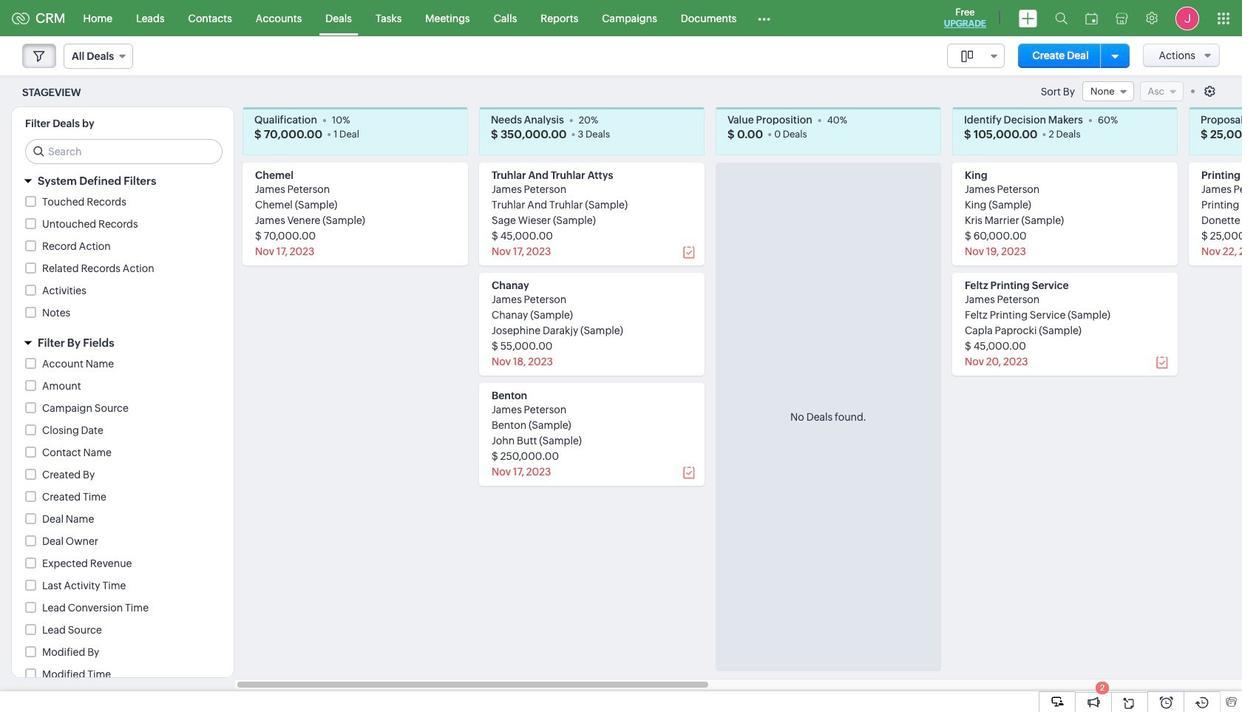 Task type: describe. For each thing, give the bounding box(es) containing it.
none field the size
[[947, 44, 1005, 68]]

calendar image
[[1086, 12, 1099, 24]]

search element
[[1047, 0, 1077, 36]]

search image
[[1056, 12, 1068, 24]]

logo image
[[12, 12, 30, 24]]



Task type: vqa. For each thing, say whether or not it's contained in the screenshot.
Create Menu element
yes



Task type: locate. For each thing, give the bounding box(es) containing it.
profile image
[[1176, 6, 1200, 30]]

Other Modules field
[[749, 6, 781, 30]]

profile element
[[1167, 0, 1209, 36]]

create menu element
[[1011, 0, 1047, 36]]

Search text field
[[26, 140, 222, 163]]

create menu image
[[1019, 9, 1038, 27]]

None field
[[64, 44, 133, 69], [947, 44, 1005, 68], [1083, 81, 1135, 101], [64, 44, 133, 69], [1083, 81, 1135, 101]]

size image
[[961, 50, 973, 63]]



